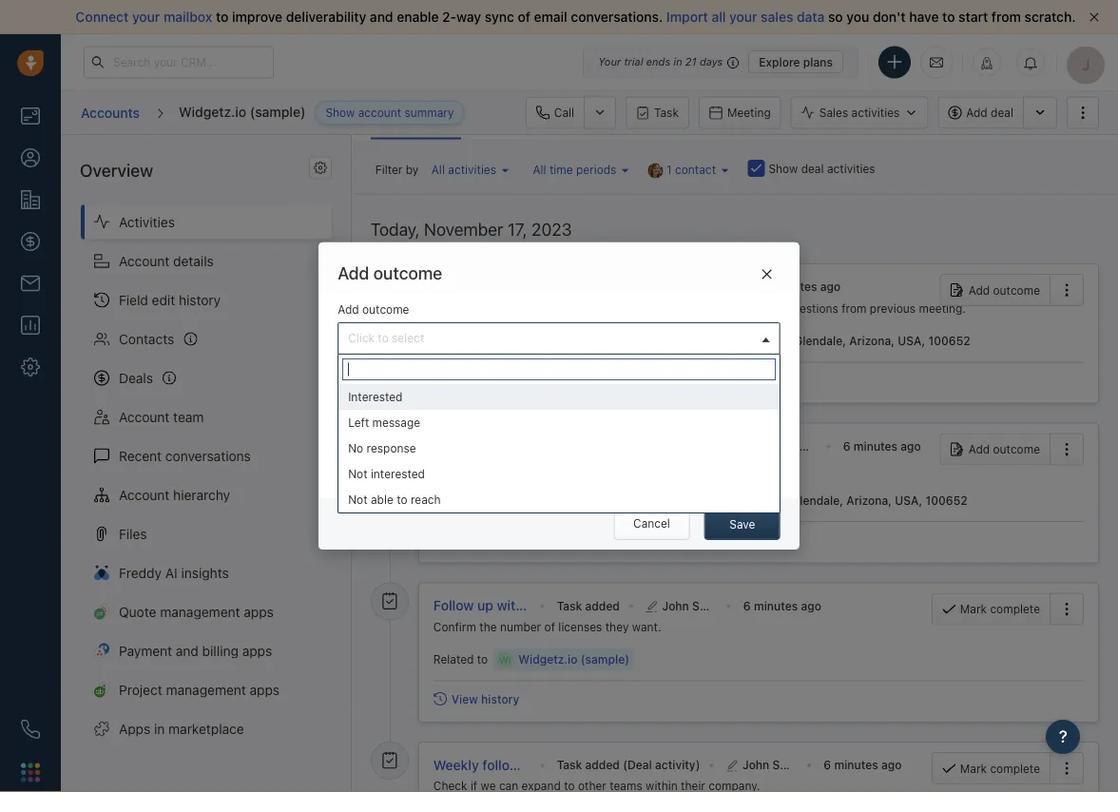 Task type: vqa. For each thing, say whether or not it's contained in the screenshot.
second Fri from right
no



Task type: locate. For each thing, give the bounding box(es) containing it.
activities inside all activities link
[[448, 163, 497, 176]]

response
[[367, 442, 416, 455]]

1 vertical spatial mark
[[960, 761, 987, 775]]

data
[[797, 9, 825, 25]]

mark complete for check if we can expand to other teams within their company.
[[960, 761, 1041, 775]]

meeting down explore
[[728, 106, 771, 119]]

task up other
[[557, 758, 582, 771]]

beckford up save button on the bottom right of page
[[717, 493, 766, 507]]

john smith up check how their trial is going, see if they need help, answer open questions from previous meeting. in the top of the page
[[682, 280, 744, 293]]

meeting inside button
[[728, 106, 771, 119]]

account details
[[119, 253, 214, 269]]

show left account
[[326, 106, 355, 119]]

john smith
[[682, 280, 744, 293], [762, 439, 824, 452], [662, 599, 724, 612], [743, 758, 805, 771]]

contact
[[675, 163, 716, 176]]

minutes for check how their trial is going, see if they need help, answer open questions from previous meeting.
[[774, 280, 818, 293]]

0 horizontal spatial from
[[842, 301, 867, 314]]

not inside option
[[348, 493, 368, 506]]

import
[[667, 9, 708, 25]]

not interested option
[[339, 461, 780, 487]]

0 vertical spatial tasks image
[[381, 592, 398, 609]]

and
[[370, 9, 393, 25], [176, 643, 199, 659]]

sales
[[761, 9, 794, 25]]

1 your from the left
[[132, 9, 160, 25]]

deal inside button
[[991, 106, 1014, 119]]

0 vertical spatial widgetz.io
[[179, 103, 247, 119]]

call
[[554, 106, 575, 119]]

left message option
[[339, 410, 780, 436]]

your left mailbox
[[132, 9, 160, 25]]

and left enable
[[370, 9, 393, 25]]

2 view history from the top
[[452, 692, 520, 705]]

phone element
[[11, 711, 49, 749]]

to
[[216, 9, 229, 25], [943, 9, 955, 25], [378, 331, 389, 345], [397, 493, 408, 506], [477, 493, 488, 507], [477, 653, 488, 666], [564, 779, 575, 792]]

meetings image down today,
[[381, 273, 398, 290]]

1 horizontal spatial all
[[533, 163, 546, 176]]

5854 for 6 minutes ago
[[684, 493, 714, 507]]

quote
[[119, 604, 156, 620]]

1 vertical spatial view history link
[[434, 692, 520, 705]]

2 meetings image from the top
[[381, 432, 398, 450]]

not inside option
[[348, 467, 368, 481]]

2 add outcome button from the top
[[940, 433, 1050, 465]]

to right able
[[397, 493, 408, 506]]

history for confirm
[[481, 692, 520, 705]]

message
[[372, 416, 421, 429]]

mark complete
[[960, 602, 1041, 615], [960, 761, 1041, 775]]

1 vertical spatial related
[[434, 653, 474, 666]]

company.
[[709, 779, 760, 792]]

604- for meeting added
[[659, 334, 687, 347]]

complete for check if we can expand to other teams within their company.
[[991, 761, 1041, 775]]

1 vertical spatial tasks image
[[381, 751, 398, 768]]

not
[[348, 467, 368, 481], [348, 493, 368, 506]]

1 horizontal spatial deal
[[991, 106, 1014, 119]]

from left previous
[[842, 301, 867, 314]]

2 vertical spatial history
[[481, 692, 520, 705]]

1 vertical spatial deal
[[801, 162, 824, 175]]

widgetz.io (sample) down search your crm... "text box"
[[179, 103, 306, 119]]

added up check if we can expand to other teams within their company.
[[585, 758, 620, 771]]

added for other
[[585, 758, 620, 771]]

ago for confirm the number of licenses they want.
[[801, 599, 822, 612]]

weekly
[[434, 756, 479, 772]]

0 vertical spatial glendale,
[[795, 334, 847, 347]]

sales activities
[[820, 106, 900, 119]]

3 account from the top
[[119, 487, 170, 503]]

arizona, for minutes
[[847, 493, 892, 507]]

meeting
[[728, 106, 771, 119], [557, 280, 602, 293]]

5854 down check how their trial is going, see if they need help, answer open questions from previous meeting. in the top of the page
[[687, 334, 716, 347]]

2 your from the left
[[730, 9, 758, 25]]

added up see
[[605, 280, 639, 293]]

604-5854 beckford st., glendale, arizona, usa, 100652
[[659, 334, 971, 347], [656, 493, 968, 507]]

1 meetings image from the top
[[381, 273, 398, 290]]

None search field
[[343, 359, 776, 380]]

view for check
[[452, 373, 478, 387]]

Search your CRM... text field
[[84, 46, 274, 78]]

1 horizontal spatial if
[[618, 301, 625, 314]]

0 vertical spatial view history
[[452, 373, 520, 387]]

show deal activities
[[769, 162, 876, 175]]

0 vertical spatial view
[[452, 373, 478, 387]]

close image
[[1090, 12, 1100, 22]]

and left billing
[[176, 643, 199, 659]]

account
[[119, 253, 170, 269], [119, 409, 170, 425], [119, 487, 170, 503]]

filter
[[376, 163, 403, 176]]

your right all on the top right of page
[[730, 9, 758, 25]]

1 vertical spatial mark complete
[[960, 761, 1041, 775]]

1 vertical spatial mark complete button
[[932, 752, 1050, 784]]

management
[[160, 604, 240, 620], [166, 682, 246, 698]]

if
[[618, 301, 625, 314], [471, 779, 478, 792]]

1 vertical spatial beckford
[[717, 493, 766, 507]]

meeting button
[[699, 97, 782, 129]]

2 mark complete button from the top
[[932, 752, 1050, 784]]

6 for task added
[[744, 599, 751, 612]]

connect your mailbox link
[[76, 9, 216, 25]]

1 mark from the top
[[960, 602, 987, 615]]

add outcome button
[[940, 274, 1050, 306], [940, 433, 1050, 465]]

deal for show
[[801, 162, 824, 175]]

view history
[[452, 373, 520, 387], [452, 692, 520, 705]]

6 minutes ago for confirm the number of licenses they want.
[[744, 599, 822, 612]]

check left how
[[434, 301, 468, 314]]

beckford down the answer
[[720, 334, 769, 347]]

1 vertical spatial arizona,
[[847, 493, 892, 507]]

deal down sales
[[801, 162, 824, 175]]

add outcome button for 6 minutes ago
[[940, 433, 1050, 465]]

project management apps
[[119, 682, 280, 698]]

related to right able
[[434, 493, 488, 507]]

0 horizontal spatial in
[[154, 721, 165, 737]]

1 add outcome button from the top
[[940, 274, 1050, 306]]

task down your trial ends in 21 days
[[654, 106, 679, 119]]

0 horizontal spatial meeting
[[557, 280, 602, 293]]

604-5854 beckford st., glendale, arizona, usa, 100652 down questions at top right
[[659, 334, 971, 347]]

st., up save button on the bottom right of page
[[770, 493, 789, 507]]

add outcome button for meeting added
[[940, 274, 1050, 306]]

tasks image
[[381, 592, 398, 609], [381, 751, 398, 768]]

0 vertical spatial task
[[654, 106, 679, 119]]

their
[[496, 301, 521, 314], [681, 779, 706, 792]]

management for project
[[166, 682, 246, 698]]

all for all time periods
[[533, 163, 546, 176]]

2 view history link from the top
[[434, 692, 520, 705]]

they left need
[[629, 301, 652, 314]]

related down confirm
[[434, 653, 474, 666]]

previous
[[870, 301, 916, 314]]

view
[[452, 373, 478, 387], [452, 692, 478, 705]]

deal down the what's new 'icon'
[[991, 106, 1014, 119]]

0 vertical spatial meeting
[[728, 106, 771, 119]]

2 mark complete from the top
[[960, 761, 1041, 775]]

add
[[967, 106, 988, 119], [338, 263, 369, 284], [969, 283, 990, 296], [338, 303, 359, 316], [969, 442, 990, 456]]

account down recent
[[119, 487, 170, 503]]

ago
[[821, 280, 841, 293], [901, 439, 921, 452], [801, 599, 822, 612], [882, 758, 902, 771]]

to right mailbox
[[216, 9, 229, 25]]

licenses
[[559, 620, 602, 633]]

from right the start
[[992, 9, 1022, 25]]

account for account team
[[119, 409, 170, 425]]

0 vertical spatial st.,
[[772, 334, 791, 347]]

history right edit on the top
[[179, 292, 221, 308]]

to right click
[[378, 331, 389, 345]]

1 vertical spatial add outcome button
[[940, 433, 1050, 465]]

0 vertical spatial if
[[618, 301, 625, 314]]

account up recent
[[119, 409, 170, 425]]

1 vertical spatial complete
[[991, 761, 1041, 775]]

0 vertical spatial 5854
[[687, 334, 716, 347]]

their down 'activity)'
[[681, 779, 706, 792]]

weekly follow up (sample)
[[434, 756, 599, 772]]

widgetz.io down confirm the number of licenses they want.
[[519, 653, 578, 666]]

in left the 21
[[674, 56, 683, 68]]

1 horizontal spatial show
[[769, 162, 798, 175]]

1 view history from the top
[[452, 373, 520, 387]]

0 vertical spatial widgetz.io (sample)
[[179, 103, 306, 119]]

view history down how
[[452, 373, 520, 387]]

management up payment and billing apps
[[160, 604, 240, 620]]

0 horizontal spatial widgetz.io (sample)
[[179, 103, 306, 119]]

1 vertical spatial account
[[119, 409, 170, 425]]

of right number
[[545, 620, 555, 633]]

if left we
[[471, 779, 478, 792]]

mng settings image
[[314, 161, 327, 174]]

2 all from the left
[[533, 163, 546, 176]]

related
[[434, 493, 474, 507], [434, 653, 474, 666]]

if right see
[[618, 301, 625, 314]]

meetings image down left message
[[381, 432, 398, 450]]

check for check if we can expand to other teams within their company.
[[434, 779, 468, 792]]

1 vertical spatial check
[[434, 779, 468, 792]]

1 vertical spatial if
[[471, 779, 478, 792]]

0 vertical spatial added
[[605, 280, 639, 293]]

expand
[[522, 779, 561, 792]]

5854 for meeting added
[[687, 334, 716, 347]]

beckford for 6 minutes ago
[[717, 493, 766, 507]]

all inside button
[[533, 163, 546, 176]]

1 vertical spatial usa,
[[895, 493, 923, 507]]

they left "want."
[[606, 620, 629, 633]]

view history up follow
[[452, 692, 520, 705]]

show account summary
[[326, 106, 454, 119]]

periods
[[576, 163, 617, 176]]

1 vertical spatial not
[[348, 493, 368, 506]]

1 vertical spatial trial
[[524, 301, 544, 314]]

1 vertical spatial 5854
[[684, 493, 714, 507]]

0 vertical spatial check
[[434, 301, 468, 314]]

apps up payment and billing apps
[[244, 604, 274, 620]]

1 view from the top
[[452, 373, 478, 387]]

604-5854 beckford st., glendale, arizona, usa, 100652 for 6 minutes ago
[[656, 493, 968, 507]]

apps down payment and billing apps
[[250, 682, 280, 698]]

account down activities
[[119, 253, 170, 269]]

0 vertical spatial mark complete
[[960, 602, 1041, 615]]

all left time
[[533, 163, 546, 176]]

recent
[[119, 448, 162, 464]]

604- down need
[[659, 334, 687, 347]]

to inside option
[[397, 493, 408, 506]]

trial right your
[[624, 56, 643, 68]]

1 horizontal spatial meeting
[[728, 106, 771, 119]]

0 horizontal spatial their
[[496, 301, 521, 314]]

management for quote
[[160, 604, 240, 620]]

task up licenses
[[557, 599, 582, 612]]

0 vertical spatial account
[[119, 253, 170, 269]]

check down weekly
[[434, 779, 468, 792]]

widgetz.io
[[179, 103, 247, 119], [519, 653, 578, 666]]

1 vertical spatial their
[[681, 779, 706, 792]]

2 not from the top
[[348, 493, 368, 506]]

1 vertical spatial added
[[585, 599, 620, 612]]

5854 up save button on the bottom right of page
[[684, 493, 714, 507]]

task for task added
[[557, 599, 582, 612]]

activities up today, november 17, 2023 at the top of page
[[448, 163, 497, 176]]

show for show account summary
[[326, 106, 355, 119]]

accounts
[[81, 104, 140, 120]]

0 vertical spatial 604-5854 beckford st., glendale, arizona, usa, 100652
[[659, 334, 971, 347]]

0 horizontal spatial your
[[132, 9, 160, 25]]

meetings image
[[381, 273, 398, 290], [381, 432, 398, 450]]

is
[[547, 301, 556, 314]]

1 account from the top
[[119, 253, 170, 269]]

604- up cancel button
[[656, 493, 684, 507]]

task for task
[[654, 106, 679, 119]]

show
[[326, 106, 355, 119], [769, 162, 798, 175]]

can
[[499, 779, 519, 792]]

view down how
[[452, 373, 478, 387]]

1 vertical spatial view
[[452, 692, 478, 705]]

0 horizontal spatial show
[[326, 106, 355, 119]]

0 vertical spatial meetings image
[[381, 273, 398, 290]]

of right sync
[[518, 9, 531, 25]]

in right the apps
[[154, 721, 165, 737]]

history down 'click to select' dropdown button
[[481, 373, 520, 387]]

list box
[[339, 384, 780, 513]]

widgetz.io (sample)
[[179, 103, 306, 119], [519, 653, 630, 666]]

we
[[481, 779, 496, 792]]

related to down confirm
[[434, 653, 488, 666]]

add outcome
[[338, 263, 443, 284], [969, 283, 1041, 296], [338, 303, 409, 316], [969, 442, 1041, 456]]

not left able
[[348, 493, 368, 506]]

0 vertical spatial trial
[[624, 56, 643, 68]]

Add details for quick context... text field
[[338, 400, 781, 479]]

not down no
[[348, 467, 368, 481]]

1 vertical spatial widgetz.io (sample)
[[519, 653, 630, 666]]

604-5854 beckford st., glendale, arizona, usa, 100652 up save button on the bottom right of page
[[656, 493, 968, 507]]

mailbox
[[164, 9, 212, 25]]

all time periods
[[533, 163, 617, 176]]

1 mark complete button from the top
[[932, 592, 1050, 625]]

widgetz.io (sample) down licenses
[[519, 653, 630, 666]]

0 vertical spatial usa,
[[898, 334, 926, 347]]

added for see
[[605, 280, 639, 293]]

0 vertical spatial add outcome button
[[940, 274, 1050, 306]]

1 vertical spatial view history
[[452, 692, 520, 705]]

meetings image for meeting
[[381, 273, 398, 290]]

meeting up going,
[[557, 280, 602, 293]]

2 complete from the top
[[991, 761, 1041, 775]]

view history link down how
[[434, 373, 520, 387]]

1 vertical spatial glendale,
[[792, 493, 844, 507]]

1 vertical spatial widgetz.io
[[519, 653, 578, 666]]

st., down open
[[772, 334, 791, 347]]

complete
[[991, 602, 1041, 615], [991, 761, 1041, 775]]

usa, for added
[[898, 334, 926, 347]]

0 vertical spatial deal
[[991, 106, 1014, 119]]

0 vertical spatial their
[[496, 301, 521, 314]]

interested option
[[339, 384, 780, 410]]

1 vertical spatial history
[[481, 373, 520, 387]]

1 horizontal spatial in
[[674, 56, 683, 68]]

john up help,
[[682, 280, 709, 293]]

0 horizontal spatial and
[[176, 643, 199, 659]]

1 vertical spatial show
[[769, 162, 798, 175]]

field edit history
[[119, 292, 221, 308]]

0 vertical spatial mark complete button
[[932, 592, 1050, 625]]

their right how
[[496, 301, 521, 314]]

view up weekly
[[452, 692, 478, 705]]

1 view history link from the top
[[434, 373, 520, 387]]

0 vertical spatial management
[[160, 604, 240, 620]]

1 vertical spatial meeting
[[557, 280, 602, 293]]

description
[[338, 375, 399, 389]]

way
[[457, 9, 481, 25]]

not able to reach option
[[339, 487, 780, 513]]

1 mark complete from the top
[[960, 602, 1041, 615]]

view history for the
[[452, 692, 520, 705]]

1 horizontal spatial and
[[370, 9, 393, 25]]

1 tasks image from the top
[[381, 592, 398, 609]]

activities
[[119, 214, 175, 230]]

deal
[[991, 106, 1014, 119], [801, 162, 824, 175]]

recent conversations
[[119, 448, 251, 464]]

1 complete from the top
[[991, 602, 1041, 615]]

trial
[[624, 56, 643, 68], [524, 301, 544, 314]]

your
[[132, 9, 160, 25], [730, 9, 758, 25]]

history up follow
[[481, 692, 520, 705]]

task inside button
[[654, 106, 679, 119]]

2 vertical spatial (sample)
[[543, 756, 599, 772]]

added up licenses
[[585, 599, 620, 612]]

2 mark from the top
[[960, 761, 987, 775]]

0 vertical spatial not
[[348, 467, 368, 481]]

1 vertical spatial related to
[[434, 653, 488, 666]]

mark complete for confirm the number of licenses they want.
[[960, 602, 1041, 615]]

related right able
[[434, 493, 474, 507]]

open
[[756, 301, 783, 314]]

widgetz.io down search your crm... "text box"
[[179, 103, 247, 119]]

view history link up weekly
[[434, 692, 520, 705]]

history
[[179, 292, 221, 308], [481, 373, 520, 387], [481, 692, 520, 705]]

6
[[763, 280, 770, 293], [843, 439, 851, 452], [744, 599, 751, 612], [824, 758, 831, 771]]

1 vertical spatial management
[[166, 682, 246, 698]]

2-
[[442, 9, 457, 25]]

details
[[173, 253, 214, 269]]

show down meeting button
[[769, 162, 798, 175]]

0 horizontal spatial all
[[432, 163, 445, 176]]

left message
[[348, 416, 421, 429]]

100652
[[929, 334, 971, 347], [926, 493, 968, 507]]

2 check from the top
[[434, 779, 468, 792]]

0 vertical spatial related to
[[434, 493, 488, 507]]

1 horizontal spatial your
[[730, 9, 758, 25]]

1 not from the top
[[348, 467, 368, 481]]

ends
[[646, 56, 671, 68]]

1 vertical spatial st.,
[[770, 493, 789, 507]]

6 minutes ago for check if we can expand to other teams within their company.
[[824, 758, 902, 771]]

2 vertical spatial account
[[119, 487, 170, 503]]

apps right billing
[[242, 643, 272, 659]]

activities right sales
[[852, 106, 900, 119]]

phone image
[[21, 720, 40, 739]]

trial left is
[[524, 301, 544, 314]]

management up marketplace
[[166, 682, 246, 698]]

all activities
[[432, 163, 497, 176]]

1 all from the left
[[432, 163, 445, 176]]

accounts link
[[80, 98, 141, 128]]

field
[[119, 292, 148, 308]]

0 vertical spatial of
[[518, 9, 531, 25]]

usa, for minutes
[[895, 493, 923, 507]]

2 view from the top
[[452, 692, 478, 705]]

2 account from the top
[[119, 409, 170, 425]]

0 horizontal spatial deal
[[801, 162, 824, 175]]

call link
[[526, 97, 584, 129]]

ago for check how their trial is going, see if they need help, answer open questions from previous meeting.
[[821, 280, 841, 293]]

1 vertical spatial 100652
[[926, 493, 968, 507]]

add deal
[[967, 106, 1014, 119]]

how
[[471, 301, 493, 314]]

0 vertical spatial 604-
[[659, 334, 687, 347]]

to left the start
[[943, 9, 955, 25]]

1 horizontal spatial their
[[681, 779, 706, 792]]

all right by
[[432, 163, 445, 176]]

mark for check if we can expand to other teams within their company.
[[960, 761, 987, 775]]

sales
[[820, 106, 849, 119]]

complete for confirm the number of licenses they want.
[[991, 602, 1041, 615]]

1 vertical spatial 604-5854 beckford st., glendale, arizona, usa, 100652
[[656, 493, 968, 507]]

answer
[[715, 301, 753, 314]]

outcome
[[374, 263, 443, 284], [993, 283, 1041, 296], [362, 303, 409, 316], [993, 442, 1041, 456]]

1 check from the top
[[434, 301, 468, 314]]

account
[[358, 106, 402, 119]]

604-5854 beckford st., glendale, arizona, usa, 100652 for meeting added
[[659, 334, 971, 347]]

0 vertical spatial apps
[[244, 604, 274, 620]]

mark complete button for check if we can expand to other teams within their company.
[[932, 752, 1050, 784]]

activities down sales activities
[[827, 162, 876, 175]]



Task type: describe. For each thing, give the bounding box(es) containing it.
john smith up save button on the bottom right of page
[[762, 439, 824, 452]]

call button
[[526, 97, 584, 129]]

1 vertical spatial they
[[606, 620, 629, 633]]

not interested
[[348, 467, 425, 481]]

weekly follow up (sample) link
[[434, 756, 599, 773]]

quote management apps
[[119, 604, 274, 620]]

st., for 6 minutes ago
[[770, 493, 789, 507]]

filter by
[[376, 163, 419, 176]]

follow
[[483, 756, 520, 772]]

2 related to from the top
[[434, 653, 488, 666]]

john up save button on the bottom right of page
[[762, 439, 789, 452]]

freddy ai insights
[[119, 565, 229, 581]]

apps in marketplace
[[119, 721, 244, 737]]

scratch.
[[1025, 9, 1076, 25]]

not able to reach
[[348, 493, 441, 506]]

your trial ends in 21 days
[[598, 56, 723, 68]]

john down cancel button
[[662, 599, 689, 612]]

activity)
[[655, 758, 700, 771]]

to inside dropdown button
[[378, 331, 389, 345]]

help,
[[685, 301, 712, 314]]

0 vertical spatial from
[[992, 9, 1022, 25]]

meetings image for 6
[[381, 432, 398, 450]]

meeting.
[[919, 301, 966, 314]]

days
[[700, 56, 723, 68]]

your
[[598, 56, 621, 68]]

1 vertical spatial (sample)
[[581, 653, 630, 666]]

view history link for the
[[434, 692, 520, 705]]

so
[[828, 9, 843, 25]]

list box containing interested
[[339, 384, 780, 513]]

need
[[655, 301, 682, 314]]

view for confirm
[[452, 692, 478, 705]]

2 related from the top
[[434, 653, 474, 666]]

glendale, for 6 minutes ago
[[792, 493, 844, 507]]

widgetz.io inside widgetz.io (sample) link
[[519, 653, 578, 666]]

view history link for how
[[434, 373, 520, 387]]

left
[[348, 416, 369, 429]]

confirm the number of licenses they want.
[[434, 620, 661, 633]]

100652 for meeting added
[[929, 334, 971, 347]]

0 vertical spatial (sample)
[[250, 103, 306, 119]]

17,
[[508, 218, 527, 239]]

1 vertical spatial and
[[176, 643, 199, 659]]

1 vertical spatial in
[[154, 721, 165, 737]]

all
[[712, 9, 726, 25]]

1 horizontal spatial trial
[[624, 56, 643, 68]]

0 horizontal spatial of
[[518, 9, 531, 25]]

1 related from the top
[[434, 493, 474, 507]]

1
[[667, 163, 672, 176]]

glendale, for meeting added
[[795, 334, 847, 347]]

click to select
[[348, 331, 425, 345]]

6 for task added (deal activity)
[[824, 758, 831, 771]]

activities for sales activities
[[852, 106, 900, 119]]

cancel
[[634, 518, 670, 531]]

john smith down cancel button
[[662, 599, 724, 612]]

2 tasks image from the top
[[381, 751, 398, 768]]

beckford for meeting added
[[720, 334, 769, 347]]

mark complete button for confirm the number of licenses they want.
[[932, 592, 1050, 625]]

task for task added (deal activity)
[[557, 758, 582, 771]]

meeting for meeting
[[728, 106, 771, 119]]

to left other
[[564, 779, 575, 792]]

up
[[524, 756, 540, 772]]

not for not interested
[[348, 467, 368, 481]]

add inside button
[[967, 106, 988, 119]]

arizona, for added
[[850, 334, 895, 347]]

st., for meeting added
[[772, 334, 791, 347]]

edit
[[152, 292, 175, 308]]

account for account hierarchy
[[119, 487, 170, 503]]

show for show deal activities
[[769, 162, 798, 175]]

john smith up company.
[[743, 758, 805, 771]]

explore plans
[[759, 55, 833, 68]]

deliverability
[[286, 9, 366, 25]]

check how their trial is going, see if they need help, answer open questions from previous meeting.
[[434, 301, 966, 314]]

add deal button
[[938, 97, 1023, 129]]

number
[[500, 620, 541, 633]]

explore plans link
[[749, 50, 844, 73]]

0 horizontal spatial widgetz.io
[[179, 103, 247, 119]]

the
[[480, 620, 497, 633]]

have
[[910, 9, 939, 25]]

john up company.
[[743, 758, 770, 771]]

(deal
[[623, 758, 652, 771]]

by
[[406, 163, 419, 176]]

able
[[371, 493, 394, 506]]

view history for how
[[452, 373, 520, 387]]

questions
[[786, 301, 839, 314]]

deal for add
[[991, 106, 1014, 119]]

1 vertical spatial apps
[[242, 643, 272, 659]]

no
[[348, 442, 363, 455]]

freddy
[[119, 565, 162, 581]]

meeting for meeting added
[[557, 280, 602, 293]]

check for check how their trial is going, see if they need help, answer open questions from previous meeting.
[[434, 301, 468, 314]]

other
[[578, 779, 607, 792]]

2023
[[532, 218, 572, 239]]

hierarchy
[[173, 487, 230, 503]]

added for want.
[[585, 599, 620, 612]]

select
[[392, 331, 425, 345]]

account team
[[119, 409, 204, 425]]

within
[[646, 779, 678, 792]]

0 vertical spatial history
[[179, 292, 221, 308]]

account for account details
[[119, 253, 170, 269]]

1 horizontal spatial widgetz.io (sample)
[[519, 653, 630, 666]]

apps for project management apps
[[250, 682, 280, 698]]

conversations
[[165, 448, 251, 464]]

today,
[[371, 218, 420, 239]]

overview
[[80, 160, 153, 180]]

conversations.
[[571, 9, 663, 25]]

click
[[348, 331, 375, 345]]

activities for all activities
[[448, 163, 497, 176]]

freshworks switcher image
[[21, 763, 40, 782]]

what's new image
[[981, 57, 994, 70]]

check if we can expand to other teams within their company.
[[434, 779, 760, 792]]

team
[[173, 409, 204, 425]]

project
[[119, 682, 162, 698]]

1 related to from the top
[[434, 493, 488, 507]]

mark for confirm the number of licenses they want.
[[960, 602, 987, 615]]

time
[[550, 163, 573, 176]]

0 vertical spatial in
[[674, 56, 683, 68]]

sync
[[485, 9, 514, 25]]

minutes for confirm the number of licenses they want.
[[754, 599, 798, 612]]

0 horizontal spatial trial
[[524, 301, 544, 314]]

no response
[[348, 442, 416, 455]]

account hierarchy
[[119, 487, 230, 503]]

100652 for 6 minutes ago
[[926, 493, 968, 507]]

teams
[[610, 779, 643, 792]]

no response option
[[339, 436, 780, 461]]

6 for meeting added
[[763, 280, 770, 293]]

0 vertical spatial they
[[629, 301, 652, 314]]

interested
[[371, 467, 425, 481]]

add outcome dialog
[[319, 242, 800, 550]]

connect your mailbox to improve deliverability and enable 2-way sync of email conversations. import all your sales data so you don't have to start from scratch.
[[76, 9, 1076, 25]]

apps for quote management apps
[[244, 604, 274, 620]]

0 vertical spatial and
[[370, 9, 393, 25]]

1 vertical spatial from
[[842, 301, 867, 314]]

to right reach
[[477, 493, 488, 507]]

all for all activities
[[432, 163, 445, 176]]

interested
[[348, 390, 403, 404]]

not for not able to reach
[[348, 493, 368, 506]]

want.
[[632, 620, 661, 633]]

enable
[[397, 9, 439, 25]]

to down the
[[477, 653, 488, 666]]

meeting added
[[557, 280, 639, 293]]

email
[[534, 9, 568, 25]]

going,
[[559, 301, 593, 314]]

cancel button
[[614, 508, 690, 540]]

improve
[[232, 9, 283, 25]]

apps
[[119, 721, 151, 737]]

send email image
[[930, 55, 944, 70]]

604- for 6 minutes ago
[[656, 493, 684, 507]]

1 contact button
[[644, 158, 734, 181]]

task button
[[626, 97, 689, 129]]

ago for check if we can expand to other teams within their company.
[[882, 758, 902, 771]]

minutes for check if we can expand to other teams within their company.
[[835, 758, 879, 771]]

0 horizontal spatial if
[[471, 779, 478, 792]]

history for check
[[481, 373, 520, 387]]

1 horizontal spatial of
[[545, 620, 555, 633]]

6 minutes ago for check how their trial is going, see if they need help, answer open questions from previous meeting.
[[763, 280, 841, 293]]



